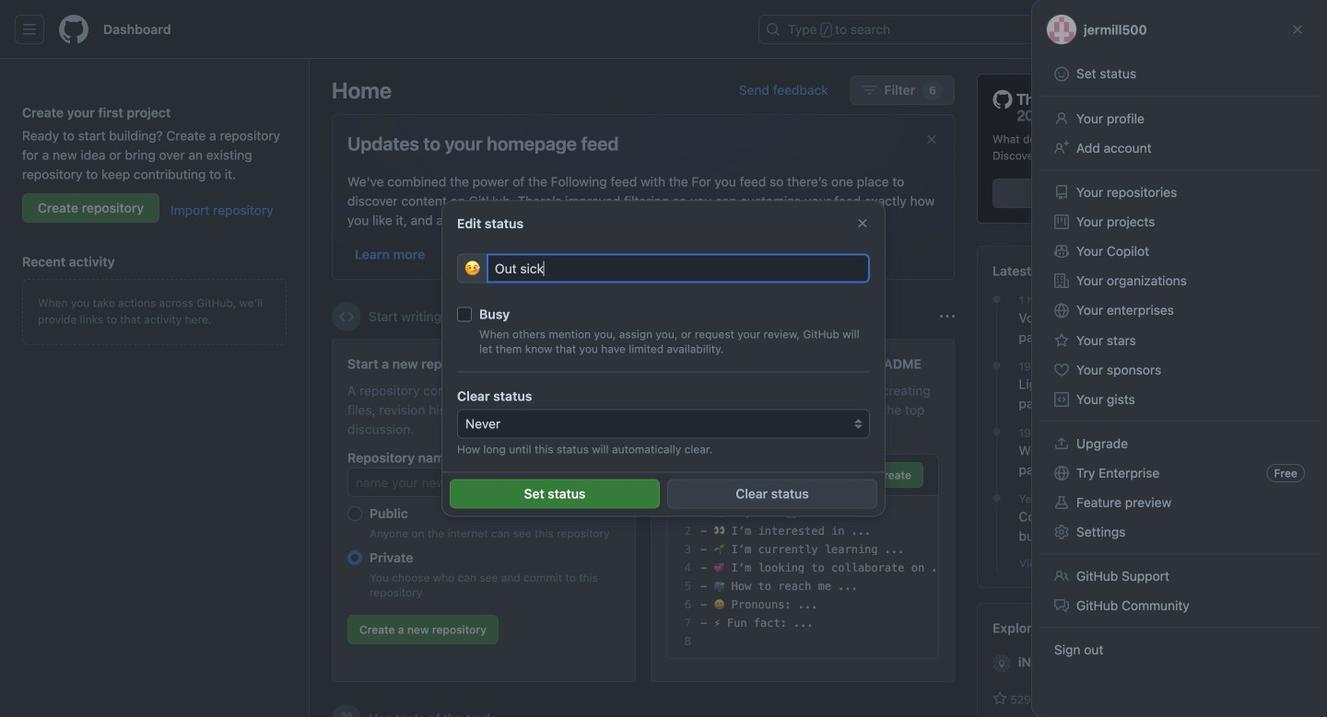 Task type: locate. For each thing, give the bounding box(es) containing it.
dot fill image
[[989, 359, 1004, 373], [989, 491, 1004, 506]]

0 vertical spatial dot fill image
[[989, 359, 1004, 373]]

account element
[[0, 59, 310, 718]]

1 vertical spatial dot fill image
[[989, 425, 1004, 440]]

star image
[[993, 692, 1007, 707]]

0 vertical spatial dot fill image
[[989, 292, 1004, 307]]

dot fill image
[[989, 292, 1004, 307], [989, 425, 1004, 440]]

explore element
[[977, 74, 1305, 718]]

triangle down image
[[1138, 22, 1153, 37]]

homepage image
[[59, 15, 88, 44]]

explore repositories navigation
[[977, 604, 1305, 718]]

2 dot fill image from the top
[[989, 425, 1004, 440]]

1 vertical spatial dot fill image
[[989, 491, 1004, 506]]



Task type: describe. For each thing, give the bounding box(es) containing it.
2 dot fill image from the top
[[989, 491, 1004, 506]]

1 dot fill image from the top
[[989, 359, 1004, 373]]

1 dot fill image from the top
[[989, 292, 1004, 307]]

plus image
[[1116, 22, 1131, 37]]

command palette image
[[1059, 22, 1074, 37]]



Task type: vqa. For each thing, say whether or not it's contained in the screenshot.
close icon at the top right of page
no



